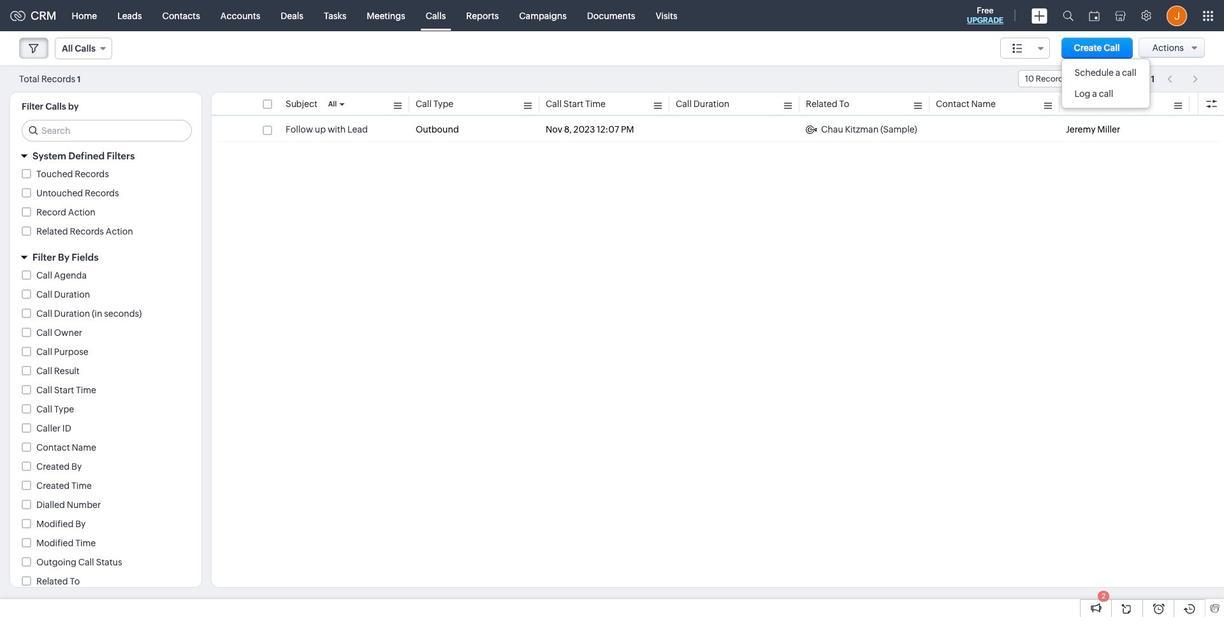 Task type: vqa. For each thing, say whether or not it's contained in the screenshot.
Profile icon in the top right of the page
yes



Task type: describe. For each thing, give the bounding box(es) containing it.
calendar image
[[1089, 11, 1100, 21]]

profile image
[[1167, 5, 1187, 26]]

search element
[[1055, 0, 1081, 31]]

Search text field
[[22, 121, 191, 141]]

size image
[[1012, 43, 1023, 54]]

create menu element
[[1024, 0, 1055, 31]]



Task type: locate. For each thing, give the bounding box(es) containing it.
none field 'size'
[[1000, 38, 1050, 59]]

None field
[[55, 38, 112, 59], [1000, 38, 1050, 59], [1018, 70, 1120, 87], [55, 38, 112, 59], [1018, 70, 1120, 87]]

create menu image
[[1032, 8, 1048, 23]]

profile element
[[1159, 0, 1195, 31]]

search image
[[1063, 10, 1074, 21]]

logo image
[[10, 11, 26, 21]]

navigation
[[1161, 70, 1205, 88]]



